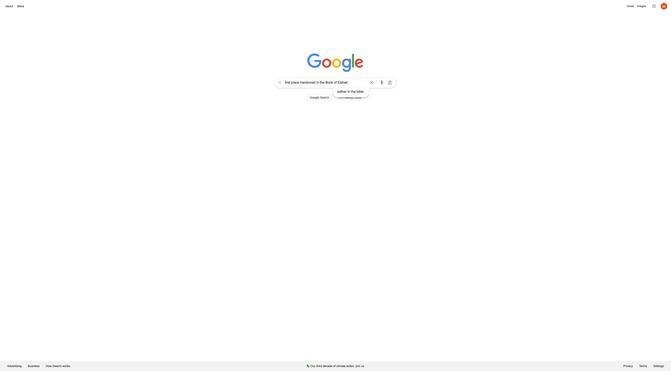 Task type: vqa. For each thing, say whether or not it's contained in the screenshot.
Search text box
yes



Task type: describe. For each thing, give the bounding box(es) containing it.
google image
[[307, 54, 364, 73]]

Search text field
[[285, 81, 367, 86]]

search by voice image
[[379, 80, 384, 85]]

search by image image
[[388, 80, 393, 85]]



Task type: locate. For each thing, give the bounding box(es) containing it.
None search field
[[4, 77, 667, 106]]



